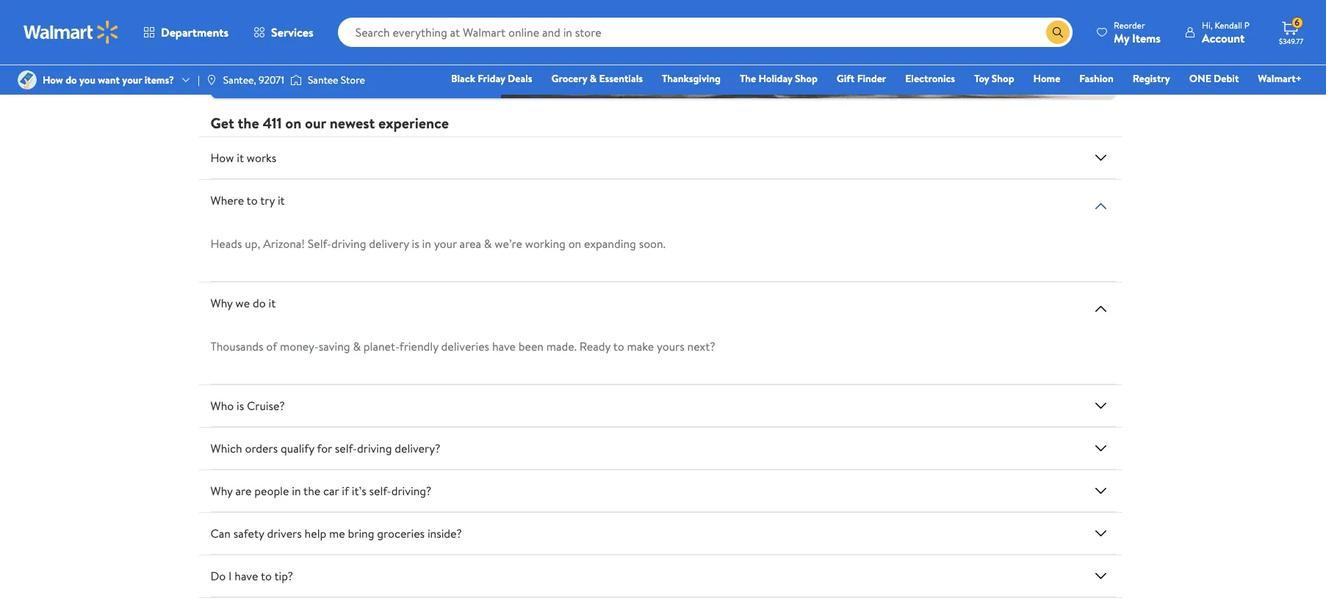 Task type: locate. For each thing, give the bounding box(es) containing it.
 image right the 92071
[[290, 73, 302, 87]]

2 vertical spatial &
[[353, 339, 361, 355]]

1 vertical spatial why
[[211, 483, 233, 500]]

holiday
[[759, 71, 793, 86]]

the
[[740, 71, 756, 86]]

your right want
[[122, 73, 142, 87]]

ready
[[580, 339, 611, 355]]

hi, kendall p account
[[1202, 19, 1250, 46]]

0 horizontal spatial it
[[237, 150, 244, 166]]

1 horizontal spatial it
[[269, 295, 276, 311]]

how down 'get'
[[211, 150, 234, 166]]

if
[[342, 483, 349, 500]]

1 vertical spatial do
[[253, 295, 266, 311]]

0 horizontal spatial on
[[285, 113, 301, 133]]

why
[[211, 295, 233, 311], [211, 483, 233, 500]]

1 horizontal spatial in
[[422, 236, 431, 252]]

walmart+ link
[[1252, 71, 1309, 87]]

on
[[285, 113, 301, 133], [569, 236, 581, 252]]

is
[[412, 236, 419, 252], [237, 398, 244, 414]]

self-
[[308, 236, 331, 252]]

0 horizontal spatial the
[[238, 113, 259, 133]]

driving left 'delivery?'
[[357, 441, 392, 457]]

me
[[329, 526, 345, 542]]

0 horizontal spatial self-
[[335, 441, 357, 457]]

tip?
[[274, 569, 293, 585]]

on right working
[[569, 236, 581, 252]]

items?
[[145, 73, 174, 87]]

1 horizontal spatial the
[[304, 483, 321, 500]]

0 vertical spatial why
[[211, 295, 233, 311]]

delivery
[[369, 236, 409, 252]]

how do you want your items?
[[43, 73, 174, 87]]

walmart image
[[24, 21, 119, 44]]

2 shop from the left
[[992, 71, 1015, 86]]

0 horizontal spatial to
[[247, 192, 258, 209]]

santee, 92071
[[223, 73, 284, 87]]

how
[[43, 73, 63, 87], [211, 150, 234, 166]]

help
[[305, 526, 326, 542]]

shop
[[795, 71, 818, 86], [992, 71, 1015, 86]]

1 vertical spatial self-
[[369, 483, 391, 500]]

services button
[[241, 15, 326, 50]]

1 shop from the left
[[795, 71, 818, 86]]

heads up, arizona! self-driving delivery is in your area & we're working on expanding soon.
[[211, 236, 666, 252]]

have right i
[[235, 569, 258, 585]]

it left works
[[237, 150, 244, 166]]

electronics
[[906, 71, 955, 86]]

services
[[271, 24, 314, 40]]

deals
[[508, 71, 532, 86]]

fashion link
[[1073, 71, 1120, 87]]

1 vertical spatial have
[[235, 569, 258, 585]]

2 horizontal spatial it
[[278, 192, 285, 209]]

why for why are people in the car if it's self-driving?
[[211, 483, 233, 500]]

2 vertical spatial to
[[261, 569, 272, 585]]

1 horizontal spatial do
[[253, 295, 266, 311]]

do i have to tip? image
[[1092, 568, 1110, 585]]

0 vertical spatial is
[[412, 236, 419, 252]]

0 horizontal spatial  image
[[18, 71, 37, 90]]

have left been at bottom
[[492, 339, 516, 355]]

drivers
[[267, 526, 302, 542]]

yours
[[657, 339, 685, 355]]

hi,
[[1202, 19, 1213, 31]]

essentials
[[599, 71, 643, 86]]

your left area
[[434, 236, 457, 252]]

0 horizontal spatial how
[[43, 73, 63, 87]]

in right delivery
[[422, 236, 431, 252]]

p
[[1245, 19, 1250, 31]]

gift
[[837, 71, 855, 86]]

to left make
[[613, 339, 624, 355]]

1 vertical spatial how
[[211, 150, 234, 166]]

 image
[[206, 74, 217, 86]]

try
[[260, 192, 275, 209]]

1 horizontal spatial shop
[[992, 71, 1015, 86]]

the
[[238, 113, 259, 133], [304, 483, 321, 500]]

1 vertical spatial &
[[484, 236, 492, 252]]

want
[[98, 73, 120, 87]]

debit
[[1214, 71, 1239, 86]]

it right try
[[278, 192, 285, 209]]

0 vertical spatial it
[[237, 150, 244, 166]]

& right area
[[484, 236, 492, 252]]

2 vertical spatial it
[[269, 295, 276, 311]]

black
[[451, 71, 475, 86]]

1 vertical spatial it
[[278, 192, 285, 209]]

toy shop link
[[968, 71, 1021, 87]]

1 horizontal spatial have
[[492, 339, 516, 355]]

friendly
[[400, 339, 439, 355]]

self- right it's
[[369, 483, 391, 500]]

planet-
[[364, 339, 400, 355]]

1 horizontal spatial your
[[434, 236, 457, 252]]

driving left delivery
[[331, 236, 366, 252]]

expanding
[[584, 236, 636, 252]]

1 horizontal spatial how
[[211, 150, 234, 166]]

which
[[211, 441, 242, 457]]

it right we on the left
[[269, 295, 276, 311]]

works
[[247, 150, 277, 166]]

&
[[590, 71, 597, 86], [484, 236, 492, 252], [353, 339, 361, 355]]

1 horizontal spatial on
[[569, 236, 581, 252]]

1 why from the top
[[211, 295, 233, 311]]

the left car
[[304, 483, 321, 500]]

 image left you
[[18, 71, 37, 90]]

in right people
[[292, 483, 301, 500]]

can safety drivers help me bring groceries inside?
[[211, 526, 462, 542]]

0 vertical spatial &
[[590, 71, 597, 86]]

0 vertical spatial how
[[43, 73, 63, 87]]

do left you
[[66, 73, 77, 87]]

shop right toy
[[992, 71, 1015, 86]]

thanksgiving
[[662, 71, 721, 86]]

92071
[[259, 73, 284, 87]]

where to try it
[[211, 192, 285, 209]]

how left you
[[43, 73, 63, 87]]

0 horizontal spatial shop
[[795, 71, 818, 86]]

newest
[[330, 113, 375, 133]]

& right saving
[[353, 339, 361, 355]]

account
[[1202, 30, 1245, 46]]

1 horizontal spatial  image
[[290, 73, 302, 87]]

why left we on the left
[[211, 295, 233, 311]]

cruise?
[[247, 398, 285, 414]]

self-
[[335, 441, 357, 457], [369, 483, 391, 500]]

 image
[[18, 71, 37, 90], [290, 73, 302, 87]]

orders
[[245, 441, 278, 457]]

0 horizontal spatial is
[[237, 398, 244, 414]]

1 horizontal spatial to
[[261, 569, 272, 585]]

Search search field
[[338, 18, 1073, 47]]

1 vertical spatial is
[[237, 398, 244, 414]]

0 vertical spatial do
[[66, 73, 77, 87]]

Walmart Site-Wide search field
[[338, 18, 1073, 47]]

driving?
[[391, 483, 432, 500]]

why we do it image
[[1092, 300, 1110, 318]]

0 horizontal spatial in
[[292, 483, 301, 500]]

2 why from the top
[[211, 483, 233, 500]]

heads
[[211, 236, 242, 252]]

do right we on the left
[[253, 295, 266, 311]]

my
[[1114, 30, 1130, 46]]

thousands of money-saving & planet-friendly deliveries have been made. ready to make yours next?
[[211, 339, 716, 355]]

1 horizontal spatial self-
[[369, 483, 391, 500]]

toy
[[975, 71, 989, 86]]

is right who
[[237, 398, 244, 414]]

to left tip?
[[261, 569, 272, 585]]

money-
[[280, 339, 319, 355]]

is right delivery
[[412, 236, 419, 252]]

0 vertical spatial to
[[247, 192, 258, 209]]

to
[[247, 192, 258, 209], [613, 339, 624, 355], [261, 569, 272, 585]]

one debit link
[[1183, 71, 1246, 87]]

& right the grocery
[[590, 71, 597, 86]]

1 vertical spatial to
[[613, 339, 624, 355]]

on right the 411
[[285, 113, 301, 133]]

get the 411 on our newest experience
[[211, 113, 449, 133]]

0 horizontal spatial your
[[122, 73, 142, 87]]

it's
[[352, 483, 366, 500]]

0 vertical spatial have
[[492, 339, 516, 355]]

locations.
[[266, 70, 302, 82]]

your
[[122, 73, 142, 87], [434, 236, 457, 252]]

the left the 411
[[238, 113, 259, 133]]

2 horizontal spatial to
[[613, 339, 624, 355]]

reorder
[[1114, 19, 1145, 31]]

1 vertical spatial the
[[304, 483, 321, 500]]

shop right the "holiday"
[[795, 71, 818, 86]]

why left are
[[211, 483, 233, 500]]

to left try
[[247, 192, 258, 209]]

0 vertical spatial the
[[238, 113, 259, 133]]

saving
[[319, 339, 350, 355]]

1 vertical spatial driving
[[357, 441, 392, 457]]

get
[[211, 113, 234, 133]]

home
[[1034, 71, 1061, 86]]

departments button
[[131, 15, 241, 50]]

search icon image
[[1052, 26, 1064, 38]]

self- right for
[[335, 441, 357, 457]]

it for do
[[269, 295, 276, 311]]

gift finder link
[[830, 71, 893, 87]]



Task type: describe. For each thing, give the bounding box(es) containing it.
registry link
[[1126, 71, 1177, 87]]

arizona!
[[263, 236, 305, 252]]

0 vertical spatial in
[[422, 236, 431, 252]]

inside?
[[428, 526, 462, 542]]

thousands
[[211, 339, 263, 355]]

car
[[323, 483, 339, 500]]

area
[[460, 236, 481, 252]]

can
[[211, 526, 231, 542]]

0 vertical spatial driving
[[331, 236, 366, 252]]

 image for santee store
[[290, 73, 302, 87]]

who is cruise?
[[211, 398, 285, 414]]

bring
[[348, 526, 374, 542]]

departments
[[161, 24, 229, 40]]

one debit
[[1190, 71, 1239, 86]]

gift finder
[[837, 71, 886, 86]]

of
[[266, 339, 277, 355]]

items
[[1132, 30, 1161, 46]]

2 horizontal spatial &
[[590, 71, 597, 86]]

walmart+
[[1258, 71, 1302, 86]]

which orders qualify for self-driving delivery? image
[[1092, 440, 1110, 458]]

1 vertical spatial in
[[292, 483, 301, 500]]

make
[[627, 339, 654, 355]]

thanksgiving link
[[655, 71, 727, 87]]

qualify
[[281, 441, 314, 457]]

fashion
[[1080, 71, 1114, 86]]

why are people in the car if it's self-driving? image
[[1092, 483, 1110, 500]]

do
[[211, 569, 226, 585]]

0 horizontal spatial &
[[353, 339, 361, 355]]

1 vertical spatial your
[[434, 236, 457, 252]]

how it works image
[[1092, 149, 1110, 167]]

toy shop
[[975, 71, 1015, 86]]

who is cruise? image
[[1092, 397, 1110, 415]]

who
[[211, 398, 234, 414]]

where to try it image
[[1092, 197, 1110, 215]]

why are people in the car if it's self-driving?
[[211, 483, 432, 500]]

0 horizontal spatial do
[[66, 73, 77, 87]]

kendall
[[1215, 19, 1243, 31]]

for
[[317, 441, 332, 457]]

it for try
[[278, 192, 285, 209]]

friday
[[478, 71, 505, 86]]

soon.
[[639, 236, 666, 252]]

electronics link
[[899, 71, 962, 87]]

santee,
[[223, 73, 256, 87]]

finder
[[857, 71, 886, 86]]

we
[[236, 295, 250, 311]]

6
[[1295, 16, 1300, 29]]

registry
[[1133, 71, 1170, 86]]

deliveries
[[441, 339, 489, 355]]

we're
[[495, 236, 522, 252]]

safety
[[234, 526, 264, 542]]

next?
[[688, 339, 716, 355]]

 image for how do you want your items?
[[18, 71, 37, 90]]

groceries
[[377, 526, 425, 542]]

*in select locations.
[[228, 70, 302, 82]]

why for why we do it
[[211, 295, 233, 311]]

reorder my items
[[1114, 19, 1161, 46]]

select
[[241, 70, 264, 82]]

black friday deals link
[[445, 71, 539, 87]]

one
[[1190, 71, 1212, 86]]

i
[[229, 569, 232, 585]]

up,
[[245, 236, 260, 252]]

been
[[519, 339, 544, 355]]

where
[[211, 192, 244, 209]]

how for how do you want your items?
[[43, 73, 63, 87]]

how for how it works
[[211, 150, 234, 166]]

the holiday shop
[[740, 71, 818, 86]]

0 vertical spatial on
[[285, 113, 301, 133]]

how it works
[[211, 150, 277, 166]]

*in select locations. button
[[228, 70, 302, 82]]

store
[[341, 73, 365, 87]]

1 horizontal spatial is
[[412, 236, 419, 252]]

can safety drivers help me bring groceries inside? image
[[1092, 525, 1110, 543]]

delivery?
[[395, 441, 440, 457]]

0 horizontal spatial have
[[235, 569, 258, 585]]

why we do it
[[211, 295, 276, 311]]

grocery & essentials link
[[545, 71, 650, 87]]

grocery
[[552, 71, 587, 86]]

made.
[[547, 339, 577, 355]]

which orders qualify for self-driving delivery?
[[211, 441, 440, 457]]

do i have to tip?
[[211, 569, 293, 585]]

0 vertical spatial your
[[122, 73, 142, 87]]

grocery & essentials
[[552, 71, 643, 86]]

1 horizontal spatial &
[[484, 236, 492, 252]]

black friday deals
[[451, 71, 532, 86]]

home link
[[1027, 71, 1067, 87]]

0 vertical spatial self-
[[335, 441, 357, 457]]

1 vertical spatial on
[[569, 236, 581, 252]]

santee
[[308, 73, 338, 87]]

working
[[525, 236, 566, 252]]

6 $349.77
[[1279, 16, 1304, 46]]



Task type: vqa. For each thing, say whether or not it's contained in the screenshot.
bottommost the
yes



